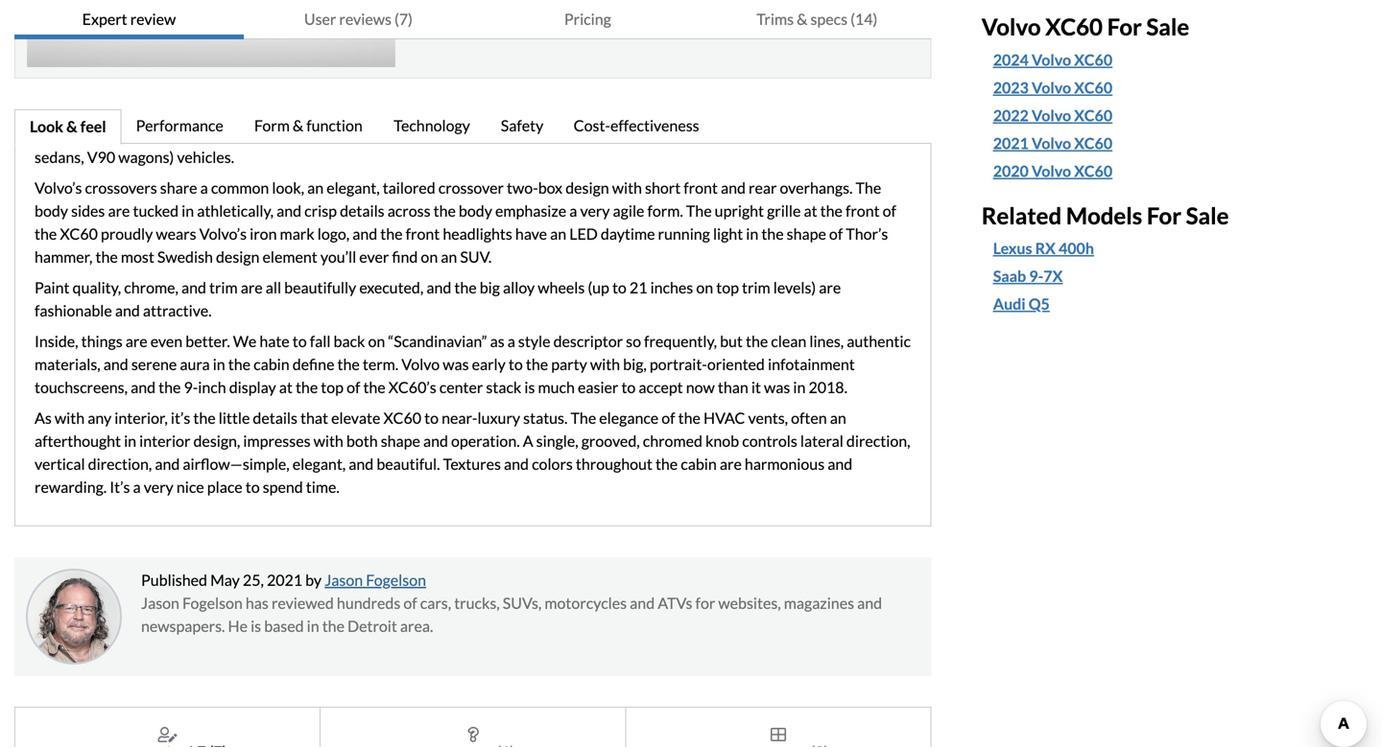 Task type: locate. For each thing, give the bounding box(es) containing it.
0 vertical spatial has
[[344, 102, 367, 120]]

feel
[[80, 117, 106, 136]]

the
[[856, 179, 881, 197], [686, 202, 712, 220], [571, 409, 596, 428]]

on up term. on the left of the page
[[368, 332, 385, 351]]

2021 inside right in the middle of the volvo crossover lineup, between the compact xc40 and larger mid-size xc90, sits the 2021 xc60. now in its second generation of production, the xc60 has been built on volvo's spa (scalable product architecture) platform since the 2018 model year, a platform it shares with the other 60-series (s60 sedans, v60 wagons) and 90-series (xc90 crossovers, s90 sedans, v90 wagons) vehicles.
[[776, 79, 812, 97]]

0 vertical spatial at
[[804, 202, 817, 220]]

1 vertical spatial 2021
[[993, 134, 1029, 153]]

user edit image
[[158, 728, 177, 743]]

serene
[[131, 355, 177, 374]]

vehicles.
[[177, 148, 234, 167]]

2024 volvo xc60 link
[[993, 48, 1349, 71], [993, 48, 1113, 71]]

1 tab list from the top
[[14, 0, 932, 39]]

1 vertical spatial cabin
[[681, 455, 717, 474]]

1 horizontal spatial very
[[580, 202, 610, 220]]

2 tab list from the top
[[14, 109, 932, 145]]

display
[[229, 378, 276, 397]]

1 vertical spatial front
[[846, 202, 880, 220]]

1 vertical spatial direction,
[[88, 455, 152, 474]]

and up (scalable
[[551, 79, 575, 97]]

an
[[307, 179, 324, 197], [550, 225, 567, 243], [441, 248, 457, 266], [830, 409, 846, 428]]

2020 volvo xc60 link up related models for sale
[[993, 160, 1349, 183]]

with up easier
[[590, 355, 620, 374]]

2 vertical spatial 2021
[[267, 571, 302, 590]]

1 horizontal spatial 9-
[[1029, 267, 1044, 286]]

the right sits
[[751, 79, 773, 97]]

1 horizontal spatial has
[[344, 102, 367, 120]]

1 vertical spatial jason
[[141, 594, 179, 613]]

form & function tab
[[240, 109, 379, 145]]

1 horizontal spatial series
[[675, 125, 715, 144]]

beautiful.
[[377, 455, 440, 474]]

1 vertical spatial very
[[144, 478, 174, 497]]

stack
[[486, 378, 522, 397]]

tab panel
[[14, 77, 932, 527]]

1 horizontal spatial for
[[1147, 202, 1182, 229]]

2 horizontal spatial front
[[846, 202, 880, 220]]

1 horizontal spatial &
[[293, 116, 304, 135]]

has up other at top left
[[344, 102, 367, 120]]

volvo inside inside, things are even better. we hate to fall back on "scandinavian" as a style descriptor so frequently, but the clean lines, authentic materials, and serene aura in the cabin define the term. volvo was early to the party with big, portrait-oriented infotainment touchscreens, and the 9-inch display at the top of the xc60's center stack is much easier to accept now than it was in 2018.
[[402, 355, 440, 374]]

in inside the as with any interior, it's the little details that elevate xc60 to near-luxury status. the elegance of the hvac vents, often an afterthought in interior design, impresses with both shape and operation. a single, grooved, chromed knob controls lateral direction, vertical direction, and airflow—simple, elegant, and beautiful. textures and colors throughout the cabin are harmonious and rewarding. it's a very nice place to spend time.
[[124, 432, 136, 451]]

accept
[[639, 378, 683, 397]]

crisp
[[304, 202, 337, 220]]

the down overhangs.
[[820, 202, 843, 220]]

very left the "nice"
[[144, 478, 174, 497]]

1 trim from the left
[[209, 278, 238, 297]]

infotainment
[[768, 355, 855, 374]]

it down production,
[[225, 125, 235, 144]]

with inside volvo's crossovers share a common look, an elegant, tailored crossover two-box design with short front and rear overhangs. the body sides are tucked in athletically, and crisp details across the body emphasize a very agile form. the upright grille at the front of the xc60 proudly wears volvo's iron mark logo, and the front headlights have an led daytime running light in the shape of thor's hammer, the most swedish design element you'll ever find on an suv.
[[612, 179, 642, 197]]

1 vertical spatial the
[[686, 202, 712, 220]]

performance tab
[[122, 109, 240, 145]]

and up upright on the top of page
[[721, 179, 746, 197]]

that
[[301, 409, 328, 428]]

0 horizontal spatial very
[[144, 478, 174, 497]]

2 horizontal spatial 2021
[[993, 134, 1029, 153]]

of left thor's
[[829, 225, 843, 243]]

vertical
[[35, 455, 85, 474]]

the up chromed
[[678, 409, 701, 428]]

and down serene
[[131, 378, 156, 397]]

0 horizontal spatial details
[[253, 409, 298, 428]]

interior,
[[114, 409, 168, 428]]

0 vertical spatial shape
[[787, 225, 826, 243]]

knob
[[706, 432, 739, 451]]

model
[[73, 125, 115, 144]]

swedish
[[157, 248, 213, 266]]

design right "box" at top
[[566, 179, 609, 197]]

the down the grille
[[762, 225, 784, 243]]

shape up beautiful.
[[381, 432, 420, 451]]

sedans, down 2018
[[35, 148, 84, 167]]

lexus rx 400h link
[[993, 237, 1094, 260]]

mark
[[280, 225, 315, 243]]

center
[[439, 378, 483, 397]]

v90
[[87, 148, 115, 167]]

9- right saab
[[1029, 267, 1044, 286]]

1 vertical spatial it
[[752, 378, 761, 397]]

controls
[[742, 432, 798, 451]]

it's
[[110, 478, 130, 497]]

0 vertical spatial cabin
[[254, 355, 290, 374]]

xc60 inside volvo's crossovers share a common look, an elegant, tailored crossover two-box design with short front and rear overhangs. the body sides are tucked in athletically, and crisp details across the body emphasize a very agile form. the upright grille at the front of the xc60 proudly wears volvo's iron mark logo, and the front headlights have an led daytime running light in the shape of thor's hammer, the most swedish design element you'll ever find on an suv.
[[60, 225, 98, 243]]

2 series from the left
[[675, 125, 715, 144]]

time.
[[306, 478, 340, 497]]

front
[[684, 179, 718, 197], [846, 202, 880, 220], [406, 225, 440, 243]]

inside,
[[35, 332, 78, 351]]

shape inside the as with any interior, it's the little details that elevate xc60 to near-luxury status. the elegance of the hvac vents, often an afterthought in interior design, impresses with both shape and operation. a single, grooved, chromed knob controls lateral direction, vertical direction, and airflow—simple, elegant, and beautiful. textures and colors throughout the cabin are harmonious and rewarding. it's a very nice place to spend time.
[[381, 432, 420, 451]]

2 vertical spatial front
[[406, 225, 440, 243]]

1 horizontal spatial is
[[525, 378, 535, 397]]

2 vertical spatial the
[[571, 409, 596, 428]]

the down back
[[337, 355, 360, 374]]

1 vertical spatial at
[[279, 378, 293, 397]]

early
[[472, 355, 506, 374]]

the up s90
[[852, 102, 874, 120]]

question image
[[467, 728, 479, 743]]

of inside published may 25, 2021 by jason fogelson jason fogelson has reviewed hundreds of cars, trucks, suvs, motorcycles and atvs for websites, magazines and newspapers. he is based in the detroit area.
[[404, 594, 417, 613]]

0 vertical spatial details
[[340, 202, 385, 220]]

1 vertical spatial was
[[764, 378, 790, 397]]

1 horizontal spatial cabin
[[681, 455, 717, 474]]

2021 inside published may 25, 2021 by jason fogelson jason fogelson has reviewed hundreds of cars, trucks, suvs, motorcycles and atvs for websites, magazines and newspapers. he is based in the detroit area.
[[267, 571, 302, 590]]

1 vertical spatial top
[[321, 378, 344, 397]]

1 horizontal spatial details
[[340, 202, 385, 220]]

0 vertical spatial is
[[525, 378, 535, 397]]

newspapers.
[[141, 617, 225, 636]]

2 horizontal spatial &
[[797, 10, 808, 28]]

are left all
[[241, 278, 263, 297]]

was up center
[[443, 355, 469, 374]]

volvo's inside right in the middle of the volvo crossover lineup, between the compact xc40 and larger mid-size xc90, sits the 2021 xc60. now in its second generation of production, the xc60 has been built on volvo's spa (scalable product architecture) platform since the 2018 model year, a platform it shares with the other 60-series (s60 sedans, v60 wagons) and 90-series (xc90 crossovers, s90 sedans, v90 wagons) vehicles.
[[460, 102, 507, 120]]

0 vertical spatial elegant,
[[327, 179, 380, 197]]

a right it's
[[133, 478, 141, 497]]

shape down the grille
[[787, 225, 826, 243]]

1 vertical spatial details
[[253, 409, 298, 428]]

on inside volvo's crossovers share a common look, an elegant, tailored crossover two-box design with short front and rear overhangs. the body sides are tucked in athletically, and crisp details across the body emphasize a very agile form. the upright grille at the front of the xc60 proudly wears volvo's iron mark logo, and the front headlights have an led daytime running light in the shape of thor's hammer, the most swedish design element you'll ever find on an suv.
[[421, 248, 438, 266]]

1 horizontal spatial crossover
[[438, 179, 504, 197]]

2021 volvo xc60 test drive review summaryimage image
[[27, 0, 396, 67]]

the up second
[[89, 79, 111, 97]]

lineup,
[[314, 79, 359, 97]]

0 horizontal spatial fogelson
[[182, 594, 243, 613]]

0 horizontal spatial is
[[251, 617, 261, 636]]

0 horizontal spatial design
[[216, 248, 260, 266]]

element
[[263, 248, 318, 266]]

1 vertical spatial has
[[246, 594, 269, 613]]

1 vertical spatial shape
[[381, 432, 420, 451]]

0 vertical spatial very
[[580, 202, 610, 220]]

design
[[566, 179, 609, 197], [216, 248, 260, 266]]

on right "built"
[[439, 102, 457, 120]]

he
[[228, 617, 248, 636]]

details up impresses
[[253, 409, 298, 428]]

0 horizontal spatial shape
[[381, 432, 420, 451]]

since
[[814, 102, 849, 120]]

so
[[626, 332, 641, 351]]

of right generation
[[180, 102, 194, 120]]

tab panel containing right in the middle of the volvo crossover lineup, between the compact xc40 and larger mid-size xc90, sits the 2021 xc60. now in its second generation of production, the xc60 has been built on volvo's spa (scalable product architecture) platform since the 2018 model year, a platform it shares with the other 60-series (s60 sedans, v60 wagons) and 90-series (xc90 crossovers, s90 sedans, v90 wagons) vehicles.
[[14, 77, 932, 527]]

wagons)
[[566, 125, 621, 144], [118, 148, 174, 167]]

& right form
[[293, 116, 304, 135]]

volvo's down athletically, on the top of page
[[199, 225, 247, 243]]

0 vertical spatial was
[[443, 355, 469, 374]]

9- inside lexus rx 400h saab 9-7x audi q5
[[1029, 267, 1044, 286]]

on right "inches"
[[696, 278, 713, 297]]

sedans, down spa
[[482, 125, 531, 144]]

atvs
[[658, 594, 693, 613]]

very inside volvo's crossovers share a common look, an elegant, tailored crossover two-box design with short front and rear overhangs. the body sides are tucked in athletically, and crisp details across the body emphasize a very agile form. the upright grille at the front of the xc60 proudly wears volvo's iron mark logo, and the front headlights have an led daytime running light in the shape of thor's hammer, the most swedish design element you'll ever find on an suv.
[[580, 202, 610, 220]]

cabin
[[254, 355, 290, 374], [681, 455, 717, 474]]

sits
[[725, 79, 748, 97]]

grooved,
[[582, 432, 640, 451]]

are down knob
[[720, 455, 742, 474]]

1 vertical spatial elegant,
[[293, 455, 346, 474]]

with up agile
[[612, 179, 642, 197]]

0 vertical spatial 9-
[[1029, 267, 1044, 286]]

specs
[[811, 10, 848, 28]]

with right shares
[[284, 125, 314, 144]]

0 vertical spatial fogelson
[[366, 571, 426, 590]]

share
[[160, 179, 197, 197]]

most
[[121, 248, 154, 266]]

0 horizontal spatial 2021
[[267, 571, 302, 590]]

questions count element
[[497, 741, 515, 748]]

0 horizontal spatial has
[[246, 594, 269, 613]]

things
[[81, 332, 123, 351]]

1 horizontal spatial trim
[[742, 278, 771, 297]]

0 vertical spatial front
[[684, 179, 718, 197]]

the up shares
[[277, 102, 300, 120]]

a
[[523, 432, 533, 451]]

2 vertical spatial tab list
[[14, 708, 932, 748]]

details inside volvo's crossovers share a common look, an elegant, tailored crossover two-box design with short front and rear overhangs. the body sides are tucked in athletically, and crisp details across the body emphasize a very agile form. the upright grille at the front of the xc60 proudly wears volvo's iron mark logo, and the front headlights have an led daytime running light in the shape of thor's hammer, the most swedish design element you'll ever find on an suv.
[[340, 202, 385, 220]]

a right as
[[508, 332, 515, 351]]

in inside published may 25, 2021 by jason fogelson jason fogelson has reviewed hundreds of cars, trucks, suvs, motorcycles and atvs for websites, magazines and newspapers. he is based in the detroit area.
[[307, 617, 319, 636]]

0 vertical spatial top
[[716, 278, 739, 297]]

expert review tab
[[14, 0, 244, 39]]

volvo up production,
[[205, 79, 243, 97]]

user reviews (7) tab
[[244, 0, 473, 39]]

body left sides
[[35, 202, 68, 220]]

1 vertical spatial wagons)
[[118, 148, 174, 167]]

1 vertical spatial is
[[251, 617, 261, 636]]

1 horizontal spatial 2021
[[776, 79, 812, 97]]

0 horizontal spatial 9-
[[184, 378, 198, 397]]

big,
[[623, 355, 647, 374]]

jason right by
[[325, 571, 363, 590]]

with
[[284, 125, 314, 144], [612, 179, 642, 197], [590, 355, 620, 374], [55, 409, 85, 428], [314, 432, 344, 451]]

2 horizontal spatial volvo's
[[460, 102, 507, 120]]

1 vertical spatial fogelson
[[182, 594, 243, 613]]

0 horizontal spatial series
[[406, 125, 445, 144]]

& for feel
[[66, 117, 77, 136]]

shares
[[238, 125, 281, 144]]

0 horizontal spatial at
[[279, 378, 293, 397]]

lateral
[[801, 432, 844, 451]]

for for models
[[1147, 202, 1182, 229]]

may
[[210, 571, 240, 590]]

elegant,
[[327, 179, 380, 197], [293, 455, 346, 474]]

it inside right in the middle of the volvo crossover lineup, between the compact xc40 and larger mid-size xc90, sits the 2021 xc60. now in its second generation of production, the xc60 has been built on volvo's spa (scalable product architecture) platform since the 2018 model year, a platform it shares with the other 60-series (s60 sedans, v60 wagons) and 90-series (xc90 crossovers, s90 sedans, v90 wagons) vehicles.
[[225, 125, 235, 144]]

is
[[525, 378, 535, 397], [251, 617, 261, 636]]

crossover inside volvo's crossovers share a common look, an elegant, tailored crossover two-box design with short front and rear overhangs. the body sides are tucked in athletically, and crisp details across the body emphasize a very agile form. the upright grille at the front of the xc60 proudly wears volvo's iron mark logo, and the front headlights have an led daytime running light in the shape of thor's hammer, the most swedish design element you'll ever find on an suv.
[[438, 179, 504, 197]]

near-
[[442, 409, 478, 428]]

1 horizontal spatial front
[[684, 179, 718, 197]]

paint
[[35, 278, 70, 297]]

and down both
[[349, 455, 374, 474]]

the inside paint quality, chrome, and trim are all beautifully executed, and the big alloy wheels (up to 21 inches on top trim levels) are fashionable and attractive.
[[454, 278, 477, 297]]

all
[[266, 278, 281, 297]]

details inside the as with any interior, it's the little details that elevate xc60 to near-luxury status. the elegance of the hvac vents, often an afterthought in interior design, impresses with both shape and operation. a single, grooved, chromed knob controls lateral direction, vertical direction, and airflow—simple, elegant, and beautiful. textures and colors throughout the cabin are harmonious and rewarding. it's a very nice place to spend time.
[[253, 409, 298, 428]]

to
[[612, 278, 627, 297], [293, 332, 307, 351], [509, 355, 523, 374], [622, 378, 636, 397], [424, 409, 439, 428], [246, 478, 260, 497]]

are inside volvo's crossovers share a common look, an elegant, tailored crossover two-box design with short front and rear overhangs. the body sides are tucked in athletically, and crisp details across the body emphasize a very agile form. the upright grille at the front of the xc60 proudly wears volvo's iron mark logo, and the front headlights have an led daytime running light in the shape of thor's hammer, the most swedish design element you'll ever find on an suv.
[[108, 202, 130, 220]]

tab list containing performance
[[14, 109, 932, 145]]

wagons) down year,
[[118, 148, 174, 167]]

2021 down 2022
[[993, 134, 1029, 153]]

throughout
[[576, 455, 653, 474]]

tab list containing expert review
[[14, 0, 932, 39]]

light
[[713, 225, 743, 243]]

reviewed
[[272, 594, 334, 613]]

touchscreens,
[[35, 378, 128, 397]]

1 series from the left
[[406, 125, 445, 144]]

1 horizontal spatial it
[[752, 378, 761, 397]]

1 horizontal spatial wagons)
[[566, 125, 621, 144]]

0 vertical spatial it
[[225, 125, 235, 144]]

easier
[[578, 378, 619, 397]]

audi
[[993, 295, 1026, 314]]

2024 volvo xc60 2023 volvo xc60 2022 volvo xc60 2021 volvo xc60 2020 volvo xc60
[[993, 50, 1113, 180]]

series down "built"
[[406, 125, 445, 144]]

at right display on the bottom left of the page
[[279, 378, 293, 397]]

front down "across"
[[406, 225, 440, 243]]

400h
[[1059, 239, 1094, 258]]

cabin down knob
[[681, 455, 717, 474]]

published may 25, 2021 by jason fogelson jason fogelson has reviewed hundreds of cars, trucks, suvs, motorcycles and atvs for websites, magazines and newspapers. he is based in the detroit area.
[[141, 571, 882, 636]]

0 vertical spatial tab list
[[14, 0, 932, 39]]

hundreds
[[337, 594, 401, 613]]

1 horizontal spatial platform
[[753, 102, 811, 120]]

in down reviewed
[[307, 617, 319, 636]]

and down "product" on the top left of the page
[[624, 125, 649, 144]]

0 vertical spatial sedans,
[[482, 125, 531, 144]]

(scalable
[[540, 102, 600, 120]]

elevate
[[331, 409, 381, 428]]

descriptor
[[554, 332, 623, 351]]

2021 left by
[[267, 571, 302, 590]]

on
[[439, 102, 457, 120], [421, 248, 438, 266], [696, 278, 713, 297], [368, 332, 385, 351]]

60-
[[383, 125, 406, 144]]

trim down the swedish
[[209, 278, 238, 297]]

elegant, inside volvo's crossovers share a common look, an elegant, tailored crossover two-box design with short front and rear overhangs. the body sides are tucked in athletically, and crisp details across the body emphasize a very agile form. the upright grille at the front of the xc60 proudly wears volvo's iron mark logo, and the front headlights have an led daytime running light in the shape of thor's hammer, the most swedish design element you'll ever find on an suv.
[[327, 179, 380, 197]]

the inside published may 25, 2021 by jason fogelson jason fogelson has reviewed hundreds of cars, trucks, suvs, motorcycles and atvs for websites, magazines and newspapers. he is based in the detroit area.
[[322, 617, 345, 636]]

to up stack
[[509, 355, 523, 374]]

was up vents,
[[764, 378, 790, 397]]

quality,
[[73, 278, 121, 297]]

tab list
[[14, 0, 932, 39], [14, 109, 932, 145], [14, 708, 932, 748]]

& left feel
[[66, 117, 77, 136]]

the up thor's
[[856, 179, 881, 197]]

0 vertical spatial volvo's
[[460, 102, 507, 120]]

volvo right '2024'
[[1032, 50, 1071, 69]]

product
[[603, 102, 657, 120]]

design down iron
[[216, 248, 260, 266]]

at down overhangs.
[[804, 202, 817, 220]]

0 vertical spatial the
[[856, 179, 881, 197]]

0 horizontal spatial top
[[321, 378, 344, 397]]

the right but
[[746, 332, 768, 351]]

1 vertical spatial platform
[[163, 125, 222, 144]]

0 horizontal spatial crossover
[[246, 79, 311, 97]]

of
[[163, 79, 177, 97], [180, 102, 194, 120], [883, 202, 897, 220], [829, 225, 843, 243], [347, 378, 360, 397], [662, 409, 675, 428], [404, 594, 417, 613]]

0 vertical spatial sale
[[1147, 13, 1190, 40]]

trim left levels)
[[742, 278, 771, 297]]

21
[[630, 278, 648, 297]]

a
[[153, 125, 161, 144], [200, 179, 208, 197], [570, 202, 577, 220], [508, 332, 515, 351], [133, 478, 141, 497]]

0 horizontal spatial for
[[1107, 13, 1142, 40]]

are down crossovers
[[108, 202, 130, 220]]

1 vertical spatial tab list
[[14, 109, 932, 145]]

for
[[1107, 13, 1142, 40], [1147, 202, 1182, 229]]

is inside published may 25, 2021 by jason fogelson jason fogelson has reviewed hundreds of cars, trucks, suvs, motorcycles and atvs for websites, magazines and newspapers. he is based in the detroit area.
[[251, 617, 261, 636]]

cabin down hate
[[254, 355, 290, 374]]

0 horizontal spatial direction,
[[88, 455, 152, 474]]

grille
[[767, 202, 801, 220]]

has down 25,
[[246, 594, 269, 613]]

0 horizontal spatial it
[[225, 125, 235, 144]]

elegant, up crisp at the left of the page
[[327, 179, 380, 197]]

0 vertical spatial direction,
[[847, 432, 911, 451]]

suvs,
[[503, 594, 542, 613]]

and up ever
[[353, 225, 377, 243]]

is right he
[[251, 617, 261, 636]]

of up elevate
[[347, 378, 360, 397]]

on inside right in the middle of the volvo crossover lineup, between the compact xc40 and larger mid-size xc90, sits the 2021 xc60. now in its second generation of production, the xc60 has been built on volvo's spa (scalable product architecture) platform since the 2018 model year, a platform it shares with the other 60-series (s60 sedans, v60 wagons) and 90-series (xc90 crossovers, s90 sedans, v90 wagons) vehicles.
[[439, 102, 457, 120]]

1 vertical spatial sale
[[1186, 202, 1229, 229]]

platform up crossovers,
[[753, 102, 811, 120]]

and down near-
[[423, 432, 448, 451]]

2 horizontal spatial the
[[856, 179, 881, 197]]

volvo up xc60's
[[402, 355, 440, 374]]

at inside volvo's crossovers share a common look, an elegant, tailored crossover two-box design with short front and rear overhangs. the body sides are tucked in athletically, and crisp details across the body emphasize a very agile form. the upright grille at the front of the xc60 proudly wears volvo's iron mark logo, and the front headlights have an led daytime running light in the shape of thor's hammer, the most swedish design element you'll ever find on an suv.
[[804, 202, 817, 220]]

top down define
[[321, 378, 344, 397]]

1 horizontal spatial body
[[459, 202, 492, 220]]

to inside paint quality, chrome, and trim are all beautifully executed, and the big alloy wheels (up to 21 inches on top trim levels) are fashionable and attractive.
[[612, 278, 627, 297]]

pricing tab
[[473, 0, 703, 39]]

9- down the aura at the left of the page
[[184, 378, 198, 397]]

1 horizontal spatial sedans,
[[482, 125, 531, 144]]

volvo up '2024'
[[982, 13, 1041, 40]]

review
[[130, 10, 176, 28]]

1 vertical spatial 9-
[[184, 378, 198, 397]]

fogelson down may
[[182, 594, 243, 613]]

and right the 'magazines'
[[857, 594, 882, 613]]

overhangs.
[[780, 179, 853, 197]]

elegance
[[599, 409, 659, 428]]

the up "built"
[[424, 79, 446, 97]]

0 horizontal spatial &
[[66, 117, 77, 136]]

0 vertical spatial design
[[566, 179, 609, 197]]

beautifully
[[284, 278, 356, 297]]

much
[[538, 378, 575, 397]]

hvac
[[704, 409, 745, 428]]

is right stack
[[525, 378, 535, 397]]

fogelson up 'hundreds'
[[366, 571, 426, 590]]

nice
[[176, 478, 204, 497]]

it inside inside, things are even better. we hate to fall back on "scandinavian" as a style descriptor so frequently, but the clean lines, authentic materials, and serene aura in the cabin define the term. volvo was early to the party with big, portrait-oriented infotainment touchscreens, and the 9-inch display at the top of the xc60's center stack is much easier to accept now than it was in 2018.
[[752, 378, 761, 397]]

xc60 inside right in the middle of the volvo crossover lineup, between the compact xc40 and larger mid-size xc90, sits the 2021 xc60. now in its second generation of production, the xc60 has been built on volvo's spa (scalable product architecture) platform since the 2018 model year, a platform it shares with the other 60-series (s60 sedans, v60 wagons) and 90-series (xc90 crossovers, s90 sedans, v90 wagons) vehicles.
[[303, 102, 341, 120]]

of up chromed
[[662, 409, 675, 428]]

sedans,
[[482, 125, 531, 144], [35, 148, 84, 167]]

for for xc60
[[1107, 13, 1142, 40]]

0 horizontal spatial the
[[571, 409, 596, 428]]

top inside inside, things are even better. we hate to fall back on "scandinavian" as a style descriptor so frequently, but the clean lines, authentic materials, and serene aura in the cabin define the term. volvo was early to the party with big, portrait-oriented infotainment touchscreens, and the 9-inch display at the top of the xc60's center stack is much easier to accept now than it was in 2018.
[[321, 378, 344, 397]]

rewarding.
[[35, 478, 107, 497]]

(s60
[[448, 125, 479, 144]]



Task type: describe. For each thing, give the bounding box(es) containing it.
suv.
[[460, 248, 492, 266]]

lexus
[[993, 239, 1032, 258]]

has inside right in the middle of the volvo crossover lineup, between the compact xc40 and larger mid-size xc90, sits the 2021 xc60. now in its second generation of production, the xc60 has been built on volvo's spa (scalable product architecture) platform since the 2018 model year, a platform it shares with the other 60-series (s60 sedans, v60 wagons) and 90-series (xc90 crossovers, s90 sedans, v90 wagons) vehicles.
[[344, 102, 367, 120]]

impresses
[[243, 432, 311, 451]]

1 vertical spatial sedans,
[[35, 148, 84, 167]]

and down lateral on the right
[[828, 455, 853, 474]]

technology
[[394, 116, 470, 135]]

0 horizontal spatial was
[[443, 355, 469, 374]]

form
[[254, 116, 290, 135]]

and down "chrome,"
[[115, 301, 140, 320]]

saab
[[993, 267, 1026, 286]]

elegant, inside the as with any interior, it's the little details that elevate xc60 to near-luxury status. the elegance of the hvac vents, often an afterthought in interior design, impresses with both shape and operation. a single, grooved, chromed knob controls lateral direction, vertical direction, and airflow—simple, elegant, and beautiful. textures and colors throughout the cabin are harmonious and rewarding. it's a very nice place to spend time.
[[293, 455, 346, 474]]

you'll
[[320, 248, 356, 266]]

0 vertical spatial platform
[[753, 102, 811, 120]]

has inside published may 25, 2021 by jason fogelson jason fogelson has reviewed hundreds of cars, trucks, suvs, motorcycles and atvs for websites, magazines and newspapers. he is based in the detroit area.
[[246, 594, 269, 613]]

2 trim from the left
[[742, 278, 771, 297]]

and left atvs
[[630, 594, 655, 613]]

in up second
[[73, 79, 86, 97]]

sides
[[71, 202, 105, 220]]

materials,
[[35, 355, 101, 374]]

and down look,
[[277, 202, 302, 220]]

1 horizontal spatial design
[[566, 179, 609, 197]]

than
[[718, 378, 749, 397]]

and right executed, in the left of the page
[[427, 278, 451, 297]]

cost-effectiveness tab
[[559, 109, 716, 145]]

to left near-
[[424, 409, 439, 428]]

sale for related models for sale
[[1186, 202, 1229, 229]]

th large image
[[771, 728, 786, 743]]

2 body from the left
[[459, 202, 492, 220]]

and down things
[[103, 355, 128, 374]]

in up inch
[[213, 355, 225, 374]]

generation
[[104, 102, 177, 120]]

upright
[[715, 202, 764, 220]]

v60
[[534, 125, 563, 144]]

tucked
[[133, 202, 179, 220]]

rx
[[1035, 239, 1056, 258]]

are right levels)
[[819, 278, 841, 297]]

production,
[[197, 102, 274, 120]]

year,
[[118, 125, 150, 144]]

function
[[306, 116, 363, 135]]

ever
[[359, 248, 389, 266]]

to left fall
[[293, 332, 307, 351]]

of right middle
[[163, 79, 177, 97]]

headlights
[[443, 225, 512, 243]]

its
[[35, 102, 51, 120]]

afterthought
[[35, 432, 121, 451]]

right in the middle of the volvo crossover lineup, between the compact xc40 and larger mid-size xc90, sits the 2021 xc60. now in its second generation of production, the xc60 has been built on volvo's spa (scalable product architecture) platform since the 2018 model year, a platform it shares with the other 60-series (s60 sedans, v60 wagons) and 90-series (xc90 crossovers, s90 sedans, v90 wagons) vehicles.
[[35, 79, 906, 167]]

on inside inside, things are even better. we hate to fall back on "scandinavian" as a style descriptor so frequently, but the clean lines, authentic materials, and serene aura in the cabin define the term. volvo was early to the party with big, portrait-oriented infotainment touchscreens, and the 9-inch display at the top of the xc60's center stack is much easier to accept now than it was in 2018.
[[368, 332, 385, 351]]

1 horizontal spatial direction,
[[847, 432, 911, 451]]

alloy
[[503, 278, 535, 297]]

0 horizontal spatial platform
[[163, 125, 222, 144]]

attractive.
[[143, 301, 212, 320]]

related models for sale
[[982, 202, 1229, 229]]

with up afterthought
[[55, 409, 85, 428]]

motorcycles
[[545, 594, 627, 613]]

the inside the as with any interior, it's the little details that elevate xc60 to near-luxury status. the elegance of the hvac vents, often an afterthought in interior design, impresses with both shape and operation. a single, grooved, chromed knob controls lateral direction, vertical direction, and airflow—simple, elegant, and beautiful. textures and colors throughout the cabin are harmonious and rewarding. it's a very nice place to spend time.
[[571, 409, 596, 428]]

the down proudly
[[96, 248, 118, 266]]

and down a at the bottom left of the page
[[504, 455, 529, 474]]

define
[[293, 355, 335, 374]]

the down term. on the left of the page
[[363, 378, 386, 397]]

place
[[207, 478, 243, 497]]

to right place
[[246, 478, 260, 497]]

volvo inside right in the middle of the volvo crossover lineup, between the compact xc40 and larger mid-size xc90, sits the 2021 xc60. now in its second generation of production, the xc60 has been built on volvo's spa (scalable product architecture) platform since the 2018 model year, a platform it shares with the other 60-series (s60 sedans, v60 wagons) and 90-series (xc90 crossovers, s90 sedans, v90 wagons) vehicles.
[[205, 79, 243, 97]]

xc60.
[[815, 79, 856, 97]]

logo,
[[317, 225, 350, 243]]

the left other at top left
[[317, 125, 340, 144]]

with down that
[[314, 432, 344, 451]]

are inside inside, things are even better. we hate to fall back on "scandinavian" as a style descriptor so frequently, but the clean lines, authentic materials, and serene aura in the cabin define the term. volvo was early to the party with big, portrait-oriented infotainment touchscreens, and the 9-inch display at the top of the xc60's center stack is much easier to accept now than it was in 2018.
[[125, 332, 148, 351]]

inch
[[198, 378, 226, 397]]

better.
[[186, 332, 230, 351]]

s90
[[842, 125, 868, 144]]

in down the share
[[182, 202, 194, 220]]

volvo up 'related' on the top
[[1032, 134, 1071, 153]]

to down big,
[[622, 378, 636, 397]]

top inside paint quality, chrome, and trim are all beautifully executed, and the big alloy wheels (up to 21 inches on top trim levels) are fashionable and attractive.
[[716, 278, 739, 297]]

crossovers,
[[763, 125, 839, 144]]

size
[[652, 79, 678, 97]]

are inside the as with any interior, it's the little details that elevate xc60 to near-luxury status. the elegance of the hvac vents, often an afterthought in interior design, impresses with both shape and operation. a single, grooved, chromed knob controls lateral direction, vertical direction, and airflow—simple, elegant, and beautiful. textures and colors throughout the cabin are harmonious and rewarding. it's a very nice place to spend time.
[[720, 455, 742, 474]]

the down the style
[[526, 355, 548, 374]]

an up crisp at the left of the page
[[307, 179, 324, 197]]

of inside the as with any interior, it's the little details that elevate xc60 to near-luxury status. the elegance of the hvac vents, often an afterthought in interior design, impresses with both shape and operation. a single, grooved, chromed knob controls lateral direction, vertical direction, and airflow—simple, elegant, and beautiful. textures and colors throughout the cabin are harmonious and rewarding. it's a very nice place to spend time.
[[662, 409, 675, 428]]

party
[[551, 355, 587, 374]]

vents,
[[748, 409, 788, 428]]

magazines
[[784, 594, 854, 613]]

reviews count element
[[209, 741, 227, 748]]

the up hammer,
[[35, 225, 57, 243]]

1 vertical spatial design
[[216, 248, 260, 266]]

the down serene
[[159, 378, 181, 397]]

2022
[[993, 106, 1029, 125]]

trims
[[757, 10, 794, 28]]

clean
[[771, 332, 807, 351]]

crossover inside right in the middle of the volvo crossover lineup, between the compact xc40 and larger mid-size xc90, sits the 2021 xc60. now in its second generation of production, the xc60 has been built on volvo's spa (scalable product architecture) platform since the 2018 model year, a platform it shares with the other 60-series (s60 sedans, v60 wagons) and 90-series (xc90 crossovers, s90 sedans, v90 wagons) vehicles.
[[246, 79, 311, 97]]

in right now
[[894, 79, 906, 97]]

oriented
[[707, 355, 765, 374]]

an left led
[[550, 225, 567, 243]]

comparisons count element
[[811, 741, 829, 748]]

xc90,
[[681, 79, 722, 97]]

the down define
[[296, 378, 318, 397]]

in right the light
[[746, 225, 759, 243]]

middle
[[114, 79, 160, 97]]

trims & specs (14)
[[757, 10, 878, 28]]

effectiveness
[[611, 116, 699, 135]]

0 vertical spatial wagons)
[[566, 125, 621, 144]]

is inside inside, things are even better. we hate to fall back on "scandinavian" as a style descriptor so frequently, but the clean lines, authentic materials, and serene aura in the cabin define the term. volvo was early to the party with big, portrait-oriented infotainment touchscreens, and the 9-inch display at the top of the xc60's center stack is much easier to accept now than it was in 2018.
[[525, 378, 535, 397]]

(7)
[[395, 10, 413, 28]]

jason fogelson automotive journalist image
[[26, 569, 122, 665]]

compact
[[449, 79, 507, 97]]

a inside inside, things are even better. we hate to fall back on "scandinavian" as a style descriptor so frequently, but the clean lines, authentic materials, and serene aura in the cabin define the term. volvo was early to the party with big, portrait-oriented infotainment touchscreens, and the 9-inch display at the top of the xc60's center stack is much easier to accept now than it was in 2018.
[[508, 332, 515, 351]]

the right "across"
[[434, 202, 456, 220]]

0 horizontal spatial jason
[[141, 594, 179, 613]]

9- inside inside, things are even better. we hate to fall back on "scandinavian" as a style descriptor so frequently, but the clean lines, authentic materials, and serene aura in the cabin define the term. volvo was early to the party with big, portrait-oriented infotainment touchscreens, and the 9-inch display at the top of the xc60's center stack is much easier to accept now than it was in 2018.
[[184, 378, 198, 397]]

even
[[150, 332, 183, 351]]

wears
[[156, 225, 196, 243]]

0 horizontal spatial volvo's
[[35, 179, 82, 197]]

reviews
[[339, 10, 392, 28]]

look & feel
[[30, 117, 106, 136]]

1 horizontal spatial fogelson
[[366, 571, 426, 590]]

(xc90
[[718, 125, 760, 144]]

0 horizontal spatial wagons)
[[118, 148, 174, 167]]

and down interior
[[155, 455, 180, 474]]

& for function
[[293, 116, 304, 135]]

as
[[490, 332, 505, 351]]

the right it's
[[193, 409, 216, 428]]

0 horizontal spatial front
[[406, 225, 440, 243]]

(up
[[588, 278, 609, 297]]

of inside inside, things are even better. we hate to fall back on "scandinavian" as a style descriptor so frequently, but the clean lines, authentic materials, and serene aura in the cabin define the term. volvo was early to the party with big, portrait-oriented infotainment touchscreens, and the 9-inch display at the top of the xc60's center stack is much easier to accept now than it was in 2018.
[[347, 378, 360, 397]]

in down infotainment
[[793, 378, 806, 397]]

safety tab
[[487, 109, 559, 145]]

the down chromed
[[656, 455, 678, 474]]

1 horizontal spatial was
[[764, 378, 790, 397]]

back
[[334, 332, 365, 351]]

audi q5 link
[[993, 293, 1050, 316]]

trims & specs (14) tab
[[703, 0, 932, 39]]

90-
[[652, 125, 675, 144]]

very inside the as with any interior, it's the little details that elevate xc60 to near-luxury status. the elegance of the hvac vents, often an afterthought in interior design, impresses with both shape and operation. a single, grooved, chromed knob controls lateral direction, vertical direction, and airflow—simple, elegant, and beautiful. textures and colors throughout the cabin are harmonious and rewarding. it's a very nice place to spend time.
[[144, 478, 174, 497]]

volvo xc60 for sale
[[982, 13, 1190, 40]]

technology tab
[[379, 109, 487, 145]]

architecture)
[[660, 102, 750, 120]]

often
[[791, 409, 827, 428]]

inches
[[650, 278, 693, 297]]

a inside the as with any interior, it's the little details that elevate xc60 to near-luxury status. the elegance of the hvac vents, often an afterthought in interior design, impresses with both shape and operation. a single, grooved, chromed knob controls lateral direction, vertical direction, and airflow—simple, elegant, and beautiful. textures and colors throughout the cabin are harmonious and rewarding. it's a very nice place to spend time.
[[133, 478, 141, 497]]

term.
[[363, 355, 399, 374]]

hate
[[260, 332, 290, 351]]

a right the share
[[200, 179, 208, 197]]

2020 volvo xc60 link up 'related' on the top
[[993, 160, 1113, 183]]

aura
[[180, 355, 210, 374]]

interior
[[139, 432, 190, 451]]

1 horizontal spatial the
[[686, 202, 712, 220]]

jason fogelson link
[[325, 571, 426, 590]]

cabin inside inside, things are even better. we hate to fall back on "scandinavian" as a style descriptor so frequently, but the clean lines, authentic materials, and serene aura in the cabin define the term. volvo was early to the party with big, portrait-oriented infotainment touchscreens, and the 9-inch display at the top of the xc60's center stack is much easier to accept now than it was in 2018.
[[254, 355, 290, 374]]

by
[[305, 571, 322, 590]]

find
[[392, 248, 418, 266]]

the up the performance on the left top
[[180, 79, 202, 97]]

and up attractive.
[[181, 278, 206, 297]]

at inside inside, things are even better. we hate to fall back on "scandinavian" as a style descriptor so frequently, but the clean lines, authentic materials, and serene aura in the cabin define the term. volvo was early to the party with big, portrait-oriented infotainment touchscreens, and the 9-inch display at the top of the xc60's center stack is much easier to accept now than it was in 2018.
[[279, 378, 293, 397]]

with inside inside, things are even better. we hate to fall back on "scandinavian" as a style descriptor so frequently, but the clean lines, authentic materials, and serene aura in the cabin define the term. volvo was early to the party with big, portrait-oriented infotainment touchscreens, and the 9-inch display at the top of the xc60's center stack is much easier to accept now than it was in 2018.
[[590, 355, 620, 374]]

a inside right in the middle of the volvo crossover lineup, between the compact xc40 and larger mid-size xc90, sits the 2021 xc60. now in its second generation of production, the xc60 has been built on volvo's spa (scalable product architecture) platform since the 2018 model year, a platform it shares with the other 60-series (s60 sedans, v60 wagons) and 90-series (xc90 crossovers, s90 sedans, v90 wagons) vehicles.
[[153, 125, 161, 144]]

the up find on the top of the page
[[380, 225, 403, 243]]

fashionable
[[35, 301, 112, 320]]

an inside the as with any interior, it's the little details that elevate xc60 to near-luxury status. the elegance of the hvac vents, often an afterthought in interior design, impresses with both shape and operation. a single, grooved, chromed knob controls lateral direction, vertical direction, and airflow—simple, elegant, and beautiful. textures and colors throughout the cabin are harmonious and rewarding. it's a very nice place to spend time.
[[830, 409, 846, 428]]

between
[[362, 79, 421, 97]]

user reviews (7)
[[304, 10, 413, 28]]

volvo right 2020
[[1032, 162, 1071, 180]]

two-
[[507, 179, 538, 197]]

3 tab list from the top
[[14, 708, 932, 748]]

lexus rx 400h saab 9-7x audi q5
[[993, 239, 1094, 314]]

look & feel tab
[[14, 109, 122, 145]]

& for specs
[[797, 10, 808, 28]]

2021 inside 2024 volvo xc60 2023 volvo xc60 2022 volvo xc60 2021 volvo xc60 2020 volvo xc60
[[993, 134, 1029, 153]]

the down we
[[228, 355, 251, 374]]

we
[[233, 332, 257, 351]]

based
[[264, 617, 304, 636]]

models
[[1066, 202, 1143, 229]]

1 horizontal spatial jason
[[325, 571, 363, 590]]

shape inside volvo's crossovers share a common look, an elegant, tailored crossover two-box design with short front and rear overhangs. the body sides are tucked in athletically, and crisp details across the body emphasize a very agile form. the upright grille at the front of the xc60 proudly wears volvo's iron mark logo, and the front headlights have an led daytime running light in the shape of thor's hammer, the most swedish design element you'll ever find on an suv.
[[787, 225, 826, 243]]

look,
[[272, 179, 304, 197]]

1 body from the left
[[35, 202, 68, 220]]

volvo right 2023
[[1032, 78, 1071, 97]]

agile
[[613, 202, 645, 220]]

2024
[[993, 50, 1029, 69]]

an left suv.
[[441, 248, 457, 266]]

volvo right 2022
[[1032, 106, 1071, 125]]

cabin inside the as with any interior, it's the little details that elevate xc60 to near-luxury status. the elegance of the hvac vents, often an afterthought in interior design, impresses with both shape and operation. a single, grooved, chromed knob controls lateral direction, vertical direction, and airflow—simple, elegant, and beautiful. textures and colors throughout the cabin are harmonious and rewarding. it's a very nice place to spend time.
[[681, 455, 717, 474]]

a up led
[[570, 202, 577, 220]]

of up thor's
[[883, 202, 897, 220]]

with inside right in the middle of the volvo crossover lineup, between the compact xc40 and larger mid-size xc90, sits the 2021 xc60. now in its second generation of production, the xc60 has been built on volvo's spa (scalable product architecture) platform since the 2018 model year, a platform it shares with the other 60-series (s60 sedans, v60 wagons) and 90-series (xc90 crossovers, s90 sedans, v90 wagons) vehicles.
[[284, 125, 314, 144]]

1 horizontal spatial volvo's
[[199, 225, 247, 243]]

2018
[[35, 125, 70, 144]]

as
[[35, 409, 52, 428]]

sale for volvo xc60 for sale
[[1147, 13, 1190, 40]]

but
[[720, 332, 743, 351]]

on inside paint quality, chrome, and trim are all beautifully executed, and the big alloy wheels (up to 21 inches on top trim levels) are fashionable and attractive.
[[696, 278, 713, 297]]

xc60 inside the as with any interior, it's the little details that elevate xc60 to near-luxury status. the elegance of the hvac vents, often an afterthought in interior design, impresses with both shape and operation. a single, grooved, chromed knob controls lateral direction, vertical direction, and airflow—simple, elegant, and beautiful. textures and colors throughout the cabin are harmonious and rewarding. it's a very nice place to spend time.
[[384, 409, 422, 428]]

volvo's crossovers share a common look, an elegant, tailored crossover two-box design with short front and rear overhangs. the body sides are tucked in athletically, and crisp details across the body emphasize a very agile form. the upright grille at the front of the xc60 proudly wears volvo's iron mark logo, and the front headlights have an led daytime running light in the shape of thor's hammer, the most swedish design element you'll ever find on an suv.
[[35, 179, 897, 266]]



Task type: vqa. For each thing, say whether or not it's contained in the screenshot.
rightmost Price
no



